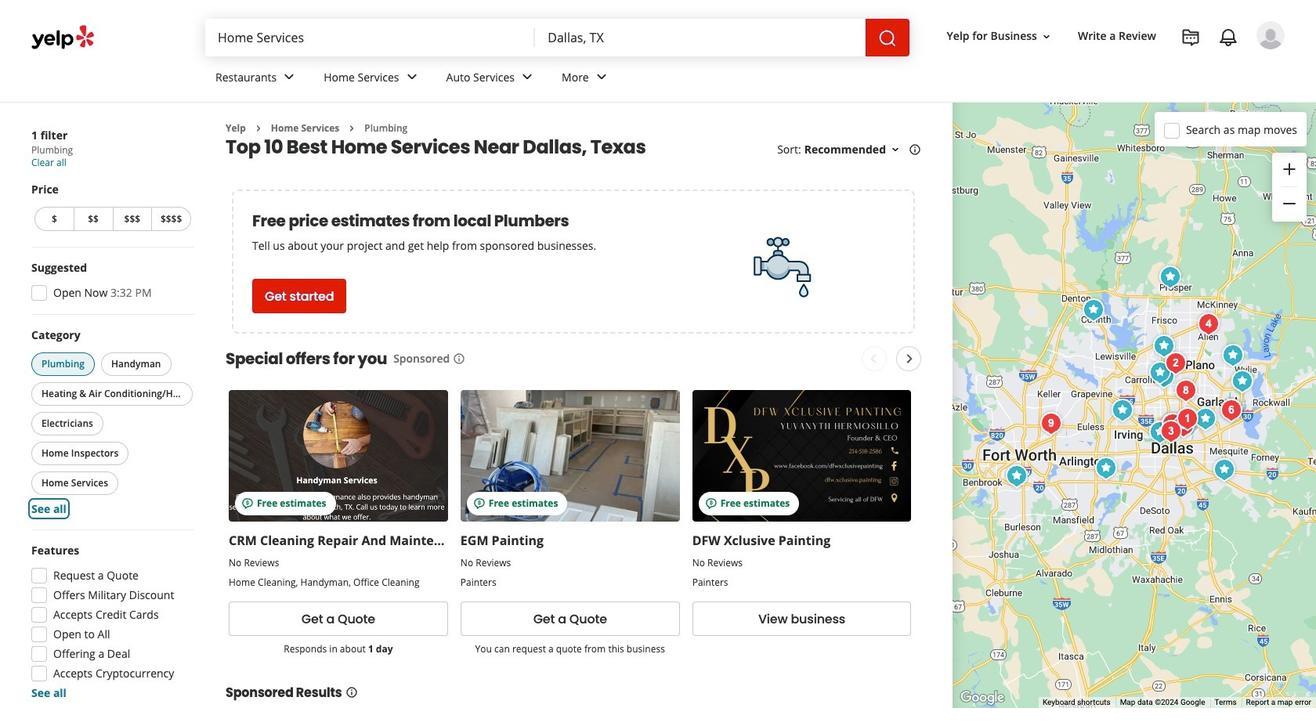 Task type: vqa. For each thing, say whether or not it's contained in the screenshot.
bottom 16 chevron down v2 Image
yes



Task type: describe. For each thing, give the bounding box(es) containing it.
top flight handyman dallas image
[[1169, 410, 1200, 442]]

0 horizontal spatial 16 chevron down v2 image
[[890, 144, 902, 156]]

user actions element
[[935, 20, 1307, 116]]

things to do, nail salons, plumbers search field
[[205, 19, 536, 56]]

2 16 free estimates v2 image from the left
[[705, 498, 718, 510]]

projects image
[[1182, 28, 1201, 47]]

zoom out image
[[1281, 195, 1299, 213]]

3 24 chevron down v2 image from the left
[[518, 68, 537, 87]]

mr quickfix image
[[1173, 403, 1204, 435]]

generic n. image
[[1257, 21, 1285, 49]]

h. scott construction & service image
[[1145, 357, 1176, 388]]

chacon's construction & handyman service image
[[1209, 454, 1241, 486]]

matra painting image
[[1191, 403, 1222, 435]]

dallas saunas image
[[1078, 294, 1110, 326]]

2 24 chevron down v2 image from the left
[[403, 68, 421, 87]]

1 16 chevron right v2 image from the left
[[252, 122, 265, 135]]

millionaire image
[[1036, 408, 1067, 439]]

dfw xclusive painting image
[[1091, 453, 1122, 484]]

1 horizontal spatial 16 chevron down v2 image
[[1041, 30, 1053, 43]]

next image
[[901, 350, 920, 369]]

map region
[[953, 103, 1317, 709]]

bee prestigious plumbing image
[[1161, 348, 1192, 379]]

business categories element
[[203, 56, 1285, 102]]



Task type: locate. For each thing, give the bounding box(es) containing it.
a-n-d construction image
[[1218, 340, 1249, 371]]

0 horizontal spatial 16 free estimates v2 image
[[473, 498, 486, 510]]

address, neighborhood, city, state or zip search field
[[536, 19, 866, 56]]

1 24 chevron down v2 image from the left
[[280, 68, 299, 87]]

1 vertical spatial 16 info v2 image
[[345, 687, 358, 699]]

4 24 chevron down v2 image from the left
[[592, 68, 611, 87]]

o'bryan plumbing services image
[[1194, 308, 1225, 340]]

google image
[[957, 688, 1009, 709]]

andreas painting and remodeling image
[[1107, 395, 1139, 426]]

egm painting image
[[1216, 395, 1248, 426]]

anchor plumbing image
[[1156, 416, 1187, 447]]

crm cleaning repair and maintenance image
[[1002, 460, 1033, 492]]

all in 1 handyman image
[[1149, 330, 1180, 362]]

1 vertical spatial 16 chevron down v2 image
[[890, 144, 902, 156]]

16 chevron right v2 image
[[252, 122, 265, 135], [346, 122, 358, 135]]

txfirstremodel image
[[1145, 417, 1176, 448]]

16 info v2 image
[[909, 144, 922, 156], [345, 687, 358, 699]]

16 free estimates v2 image
[[241, 498, 254, 510]]

imua services llc * pfc remodeling & construction image
[[1155, 261, 1187, 293]]

0 horizontal spatial 16 info v2 image
[[345, 687, 358, 699]]

all metroplex handyman image
[[1216, 395, 1248, 426]]

16 chevron down v2 image
[[1041, 30, 1053, 43], [890, 144, 902, 156]]

1 horizontal spatial 16 free estimates v2 image
[[705, 498, 718, 510]]

zoom in image
[[1281, 160, 1299, 178]]

professional drywall and painting image
[[1227, 366, 1259, 397]]

notifications image
[[1220, 28, 1238, 47]]

none field address, neighborhood, city, state or zip
[[536, 19, 866, 56]]

24 chevron down v2 image
[[280, 68, 299, 87], [403, 68, 421, 87], [518, 68, 537, 87], [592, 68, 611, 87]]

rescue air and plumbing image
[[1171, 375, 1202, 406]]

2 16 chevron right v2 image from the left
[[346, 122, 358, 135]]

1 horizontal spatial 16 chevron right v2 image
[[346, 122, 358, 135]]

0 vertical spatial 16 chevron down v2 image
[[1041, 30, 1053, 43]]

2 none field from the left
[[536, 19, 866, 56]]

free price estimates from local plumbers image
[[746, 228, 824, 307]]

previous image
[[865, 350, 884, 369]]

search image
[[878, 29, 897, 48]]

group
[[1273, 153, 1307, 222], [31, 182, 194, 234], [27, 260, 194, 306], [28, 328, 196, 517], [27, 543, 194, 701]]

one source plumbing image
[[1158, 409, 1189, 440]]

1 none field from the left
[[205, 19, 536, 56]]

alc remodel image
[[1149, 361, 1180, 392]]

none field "things to do, nail salons, plumbers"
[[205, 19, 536, 56]]

1 16 free estimates v2 image from the left
[[473, 498, 486, 510]]

1 horizontal spatial 16 info v2 image
[[909, 144, 922, 156]]

0 vertical spatial 16 info v2 image
[[909, 144, 922, 156]]

0 horizontal spatial 16 chevron right v2 image
[[252, 122, 265, 135]]

None search field
[[205, 19, 910, 56]]

16 free estimates v2 image
[[473, 498, 486, 510], [705, 498, 718, 510]]

None field
[[205, 19, 536, 56], [536, 19, 866, 56]]

dallas apartment locators image
[[1157, 409, 1188, 440]]

16 info v2 image
[[453, 353, 466, 365]]



